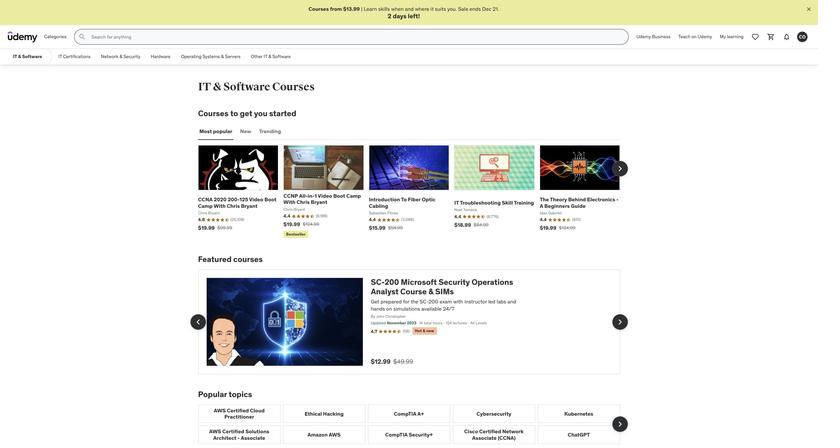 Task type: describe. For each thing, give the bounding box(es) containing it.
all levels
[[471, 321, 487, 326]]

aws certified solutions architect - associate
[[209, 429, 269, 442]]

categories button
[[40, 29, 70, 45]]

carousel element containing ccnp all-in-1 video boot camp with chris bryant
[[198, 145, 628, 240]]

0 vertical spatial security
[[123, 54, 140, 60]]

hours
[[433, 321, 443, 326]]

comptia for comptia a+
[[394, 411, 416, 417]]

operating systems & servers
[[181, 54, 241, 60]]

to
[[401, 196, 407, 203]]

other
[[251, 54, 263, 60]]

and inside courses from $13.99 | learn skills when and where it suits you. sale ends dec 21. 2 days left!
[[405, 6, 414, 12]]

2 udemy from the left
[[698, 34, 712, 40]]

2
[[388, 12, 392, 20]]

camp for ccna 2020 200-125 video boot camp with chris bryant
[[198, 203, 213, 209]]

aws for practitioner
[[214, 408, 226, 414]]

it right the other
[[264, 54, 267, 60]]

in-
[[308, 193, 315, 199]]

it certifications link
[[53, 49, 96, 65]]

it & software courses
[[198, 80, 315, 94]]

courses from $13.99 | learn skills when and where it suits you. sale ends dec 21. 2 days left!
[[309, 6, 499, 20]]

1 udemy from the left
[[637, 34, 651, 40]]

sc-200 microsoft security operations analyst course & sims get prepared for the sc-200 exam with instructor led labs and hands on simulations available 24/7 by john christopher
[[371, 277, 516, 319]]

christopher
[[385, 314, 406, 319]]

aws certified cloud practitioner
[[214, 408, 265, 421]]

1 horizontal spatial sc-
[[420, 299, 429, 305]]

the theory behind electronics - a beginners guide link
[[540, 196, 619, 209]]

carousel element for featured courses
[[190, 270, 628, 375]]

next image for the theory behind electronics - a beginners guide
[[615, 164, 625, 174]]

servers
[[225, 54, 241, 60]]

chatgpt
[[568, 432, 590, 438]]

udemy business
[[637, 34, 671, 40]]

aws right the amazon
[[329, 432, 341, 438]]

operating systems & servers link
[[176, 49, 246, 65]]

you
[[254, 109, 268, 119]]

beginners
[[545, 203, 570, 209]]

it for it troubleshooting skill training
[[455, 200, 459, 206]]

levels
[[476, 321, 487, 326]]

comptia a+ link
[[368, 405, 450, 424]]

topics
[[229, 390, 252, 400]]

boot for ccna 2020 200-125 video boot camp with chris bryant
[[265, 196, 277, 203]]

new button
[[239, 124, 253, 139]]

get
[[371, 299, 380, 305]]

cloud
[[250, 408, 265, 414]]

trending button
[[258, 124, 282, 139]]

sale
[[458, 6, 468, 12]]

instructor
[[465, 299, 487, 305]]

arrow pointing to subcategory menu links image
[[47, 49, 53, 65]]

hot & new
[[415, 329, 434, 334]]

teach on udemy
[[679, 34, 712, 40]]

introduction
[[369, 196, 400, 203]]

guide
[[571, 203, 586, 209]]

certified for practitioner
[[227, 408, 249, 414]]

aws certified solutions architect - associate link
[[198, 426, 280, 445]]

$13.99
[[343, 6, 360, 12]]

Search for anything text field
[[90, 31, 621, 43]]

kubernetes
[[565, 411, 594, 417]]

it
[[431, 6, 434, 12]]

to
[[230, 109, 238, 119]]

amazon aws
[[308, 432, 341, 438]]

$49.99
[[393, 358, 413, 366]]

exam
[[440, 299, 452, 305]]

co
[[799, 34, 806, 40]]

4.7
[[371, 329, 378, 335]]

business
[[652, 34, 671, 40]]

skill
[[502, 200, 513, 206]]

practitioner
[[224, 414, 254, 421]]

comptia a+
[[394, 411, 424, 417]]

hacking
[[323, 411, 344, 417]]

next image for comptia a+
[[615, 420, 625, 430]]

other it & software link
[[246, 49, 296, 65]]

updated
[[371, 321, 386, 326]]

comptia security+ link
[[368, 426, 450, 445]]

new
[[240, 128, 251, 135]]

wishlist image
[[752, 33, 760, 41]]

left!
[[408, 12, 420, 20]]

24/7
[[443, 306, 455, 312]]

(58)
[[403, 329, 410, 334]]

analyst
[[371, 287, 399, 297]]

124
[[446, 321, 452, 326]]

when
[[391, 6, 404, 12]]

aws for architect
[[209, 429, 221, 435]]

led
[[488, 299, 496, 305]]

teach
[[679, 34, 691, 40]]

co link
[[795, 29, 811, 45]]

with for ccnp
[[284, 199, 296, 206]]

2023
[[407, 321, 417, 326]]

14 total hours
[[419, 321, 443, 326]]

skills
[[378, 6, 390, 12]]

started
[[269, 109, 296, 119]]

it for it & software courses
[[198, 80, 211, 94]]

previous image
[[193, 317, 203, 328]]

introduction to fiber optic cabling link
[[369, 196, 436, 209]]

network inside cisco certified network associate (ccna)
[[503, 429, 524, 435]]

with for ccna
[[214, 203, 226, 209]]

boot for ccnp all-in-1 video boot camp with chris bryant
[[333, 193, 345, 199]]

by
[[371, 314, 376, 319]]

& inside the "sc-200 microsoft security operations analyst course & sims get prepared for the sc-200 exam with instructor led labs and hands on simulations available 24/7 by john christopher"
[[429, 287, 434, 297]]

bryant for 125
[[241, 203, 258, 209]]

updated november 2023
[[371, 321, 417, 326]]

systems
[[203, 54, 220, 60]]

cisco certified network associate (ccna)
[[464, 429, 524, 442]]

network & security
[[101, 54, 140, 60]]

certified for associate
[[479, 429, 501, 435]]

where
[[415, 6, 429, 12]]

software for it & software courses
[[223, 80, 270, 94]]

udemy business link
[[633, 29, 675, 45]]

14
[[419, 321, 423, 326]]

and inside the "sc-200 microsoft security operations analyst course & sims get prepared for the sc-200 exam with instructor led labs and hands on simulations available 24/7 by john christopher"
[[508, 299, 516, 305]]

courses to get you started
[[198, 109, 296, 119]]

21.
[[493, 6, 499, 12]]

it & software link
[[8, 49, 47, 65]]

it certifications
[[58, 54, 91, 60]]

my learning
[[720, 34, 744, 40]]

operating
[[181, 54, 202, 60]]

software for it & software
[[22, 54, 42, 60]]

associate inside cisco certified network associate (ccna)
[[472, 435, 497, 442]]

introduction to fiber optic cabling
[[369, 196, 436, 209]]

aws certified cloud practitioner link
[[198, 405, 280, 424]]



Task type: vqa. For each thing, say whether or not it's contained in the screenshot.
the leftmost Software
yes



Task type: locate. For each thing, give the bounding box(es) containing it.
1 horizontal spatial associate
[[472, 435, 497, 442]]

carousel element for popular topics
[[198, 405, 628, 445]]

software right the other
[[272, 54, 291, 60]]

0 horizontal spatial -
[[238, 435, 240, 442]]

courses for courses to get you started
[[198, 109, 229, 119]]

1 horizontal spatial chris
[[297, 199, 310, 206]]

network & security link
[[96, 49, 146, 65]]

comptia for comptia security+
[[385, 432, 408, 438]]

on inside the "sc-200 microsoft security operations analyst course & sims get prepared for the sc-200 exam with instructor led labs and hands on simulations available 24/7 by john christopher"
[[386, 306, 392, 312]]

1 horizontal spatial network
[[503, 429, 524, 435]]

comptia down comptia a+ "link"
[[385, 432, 408, 438]]

it troubleshooting skill training link
[[455, 200, 534, 206]]

next image
[[615, 164, 625, 174], [615, 420, 625, 430]]

- right electronics
[[617, 196, 619, 203]]

0 vertical spatial comptia
[[394, 411, 416, 417]]

security up with
[[439, 277, 470, 288]]

courses up the started
[[272, 80, 315, 94]]

udemy left 'my'
[[698, 34, 712, 40]]

aws down popular topics
[[214, 408, 226, 414]]

chris left 1
[[297, 199, 310, 206]]

0 vertical spatial and
[[405, 6, 414, 12]]

associate left (ccna) at the bottom
[[472, 435, 497, 442]]

days
[[393, 12, 407, 20]]

0 horizontal spatial 200
[[385, 277, 399, 288]]

chris for in-
[[297, 199, 310, 206]]

1 vertical spatial -
[[238, 435, 240, 442]]

0 horizontal spatial video
[[249, 196, 263, 203]]

it left troubleshooting at the top
[[455, 200, 459, 206]]

1 vertical spatial 200
[[429, 299, 438, 305]]

1 horizontal spatial with
[[284, 199, 296, 206]]

popular
[[213, 128, 232, 135]]

video inside ccna 2020 200-125 video boot camp with chris bryant
[[249, 196, 263, 203]]

chris right 2020
[[227, 203, 240, 209]]

2 associate from the left
[[472, 435, 497, 442]]

certified inside the aws certified solutions architect - associate
[[222, 429, 244, 435]]

chris
[[297, 199, 310, 206], [227, 203, 240, 209]]

security+
[[409, 432, 433, 438]]

most popular
[[199, 128, 232, 135]]

1 horizontal spatial boot
[[333, 193, 345, 199]]

1 vertical spatial and
[[508, 299, 516, 305]]

- right architect
[[238, 435, 240, 442]]

1 horizontal spatial udemy
[[698, 34, 712, 40]]

1 horizontal spatial camp
[[346, 193, 361, 199]]

and right labs
[[508, 299, 516, 305]]

1 horizontal spatial -
[[617, 196, 619, 203]]

learn
[[364, 6, 377, 12]]

chris inside ccnp all-in-1 video boot camp with chris bryant
[[297, 199, 310, 206]]

amazon aws link
[[283, 426, 365, 445]]

video right 125
[[249, 196, 263, 203]]

video for 1
[[318, 193, 332, 199]]

bryant right all-
[[311, 199, 327, 206]]

1 vertical spatial network
[[503, 429, 524, 435]]

1 vertical spatial camp
[[198, 203, 213, 209]]

all
[[471, 321, 475, 326]]

aws down aws certified cloud practitioner link
[[209, 429, 221, 435]]

shopping cart with 0 items image
[[767, 33, 775, 41]]

with left all-
[[284, 199, 296, 206]]

all-
[[299, 193, 308, 199]]

2 vertical spatial carousel element
[[198, 405, 628, 445]]

from
[[330, 6, 342, 12]]

prepared
[[381, 299, 402, 305]]

associate down practitioner
[[241, 435, 265, 442]]

cabling
[[369, 203, 388, 209]]

my
[[720, 34, 726, 40]]

1
[[315, 193, 317, 199]]

ccna 2020 200-125 video boot camp with chris bryant link
[[198, 196, 277, 209]]

0 vertical spatial sc-
[[371, 277, 385, 288]]

bryant for 1
[[311, 199, 327, 206]]

1 vertical spatial comptia
[[385, 432, 408, 438]]

hands
[[371, 306, 385, 312]]

security inside the "sc-200 microsoft security operations analyst course & sims get prepared for the sc-200 exam with instructor led labs and hands on simulations available 24/7 by john christopher"
[[439, 277, 470, 288]]

comptia security+
[[385, 432, 433, 438]]

0 vertical spatial -
[[617, 196, 619, 203]]

certified down practitioner
[[222, 429, 244, 435]]

on down prepared
[[386, 306, 392, 312]]

you.
[[447, 6, 457, 12]]

1 vertical spatial sc-
[[420, 299, 429, 305]]

camp for ccnp all-in-1 video boot camp with chris bryant
[[346, 193, 361, 199]]

1 associate from the left
[[241, 435, 265, 442]]

camp left 2020
[[198, 203, 213, 209]]

1 next image from the top
[[615, 164, 625, 174]]

&
[[18, 54, 21, 60], [120, 54, 122, 60], [221, 54, 224, 60], [269, 54, 271, 60], [213, 80, 221, 94], [429, 287, 434, 297], [423, 329, 426, 334]]

2020
[[214, 196, 227, 203]]

software up courses to get you started
[[223, 80, 270, 94]]

other it & software
[[251, 54, 291, 60]]

1 vertical spatial next image
[[615, 420, 625, 430]]

1 vertical spatial security
[[439, 277, 470, 288]]

0 horizontal spatial with
[[214, 203, 226, 209]]

0 horizontal spatial network
[[101, 54, 118, 60]]

1 horizontal spatial security
[[439, 277, 470, 288]]

suits
[[435, 6, 446, 12]]

ends
[[470, 6, 481, 12]]

0 vertical spatial courses
[[309, 6, 329, 12]]

1 horizontal spatial video
[[318, 193, 332, 199]]

boot inside ccna 2020 200-125 video boot camp with chris bryant
[[265, 196, 277, 203]]

2 vertical spatial courses
[[198, 109, 229, 119]]

it down udemy image
[[13, 54, 17, 60]]

- inside the aws certified solutions architect - associate
[[238, 435, 240, 442]]

microsoft
[[401, 277, 437, 288]]

200
[[385, 277, 399, 288], [429, 299, 438, 305]]

sc- up get
[[371, 277, 385, 288]]

bryant inside ccna 2020 200-125 video boot camp with chris bryant
[[241, 203, 258, 209]]

2 next image from the top
[[615, 420, 625, 430]]

camp
[[346, 193, 361, 199], [198, 203, 213, 209]]

courses up most popular
[[198, 109, 229, 119]]

0 horizontal spatial camp
[[198, 203, 213, 209]]

certified for architect
[[222, 429, 244, 435]]

0 horizontal spatial associate
[[241, 435, 265, 442]]

and
[[405, 6, 414, 12], [508, 299, 516, 305]]

the
[[540, 196, 549, 203]]

|
[[361, 6, 363, 12]]

0 horizontal spatial boot
[[265, 196, 277, 203]]

1 horizontal spatial bryant
[[311, 199, 327, 206]]

labs
[[497, 299, 506, 305]]

camp inside ccna 2020 200-125 video boot camp with chris bryant
[[198, 203, 213, 209]]

chris for 200-
[[227, 203, 240, 209]]

0 horizontal spatial on
[[386, 306, 392, 312]]

comptia
[[394, 411, 416, 417], [385, 432, 408, 438]]

- for electronics
[[617, 196, 619, 203]]

1 horizontal spatial on
[[692, 34, 697, 40]]

1 horizontal spatial 200
[[429, 299, 438, 305]]

courses
[[233, 255, 263, 265]]

submit search image
[[79, 33, 86, 41]]

courses inside courses from $13.99 | learn skills when and where it suits you. sale ends dec 21. 2 days left!
[[309, 6, 329, 12]]

124 lectures
[[446, 321, 467, 326]]

it down operating systems & servers link
[[198, 80, 211, 94]]

it right arrow pointing to subcategory menu links icon
[[58, 54, 62, 60]]

notifications image
[[783, 33, 791, 41]]

and up the left! at the top
[[405, 6, 414, 12]]

-
[[617, 196, 619, 203], [238, 435, 240, 442]]

comptia left a+
[[394, 411, 416, 417]]

with inside ccna 2020 200-125 video boot camp with chris bryant
[[214, 203, 226, 209]]

aws inside the aws certified solutions architect - associate
[[209, 429, 221, 435]]

ccnp all-in-1 video boot camp with chris bryant
[[284, 193, 361, 206]]

0 horizontal spatial bryant
[[241, 203, 258, 209]]

associate inside the aws certified solutions architect - associate
[[241, 435, 265, 442]]

associate
[[241, 435, 265, 442], [472, 435, 497, 442]]

200-
[[228, 196, 240, 203]]

carousel element containing aws certified cloud practitioner
[[198, 405, 628, 445]]

comptia inside "link"
[[394, 411, 416, 417]]

2 horizontal spatial software
[[272, 54, 291, 60]]

with inside ccnp all-in-1 video boot camp with chris bryant
[[284, 199, 296, 206]]

udemy image
[[8, 31, 38, 43]]

bryant right 200-
[[241, 203, 258, 209]]

theory
[[550, 196, 567, 203]]

- inside the theory behind electronics - a beginners guide
[[617, 196, 619, 203]]

200 up available
[[429, 299, 438, 305]]

ethical hacking
[[305, 411, 344, 417]]

1 horizontal spatial software
[[223, 80, 270, 94]]

security
[[123, 54, 140, 60], [439, 277, 470, 288]]

november
[[387, 321, 406, 326]]

with left 200-
[[214, 203, 226, 209]]

optic
[[422, 196, 436, 203]]

200 up prepared
[[385, 277, 399, 288]]

it for it & software
[[13, 54, 17, 60]]

carousel element containing sc-200 microsoft security operations analyst course & sims
[[190, 270, 628, 375]]

certified inside aws certified cloud practitioner
[[227, 408, 249, 414]]

camp inside ccnp all-in-1 video boot camp with chris bryant
[[346, 193, 361, 199]]

hardware link
[[146, 49, 176, 65]]

security left hardware
[[123, 54, 140, 60]]

aws inside aws certified cloud practitioner
[[214, 408, 226, 414]]

aws
[[214, 408, 226, 414], [209, 429, 221, 435], [329, 432, 341, 438]]

0 horizontal spatial software
[[22, 54, 42, 60]]

sc- right 'the'
[[420, 299, 429, 305]]

125
[[240, 196, 248, 203]]

udemy left business
[[637, 34, 651, 40]]

0 vertical spatial camp
[[346, 193, 361, 199]]

bryant
[[311, 199, 327, 206], [241, 203, 258, 209]]

1 vertical spatial courses
[[272, 80, 315, 94]]

it & software
[[13, 54, 42, 60]]

0 vertical spatial carousel element
[[198, 145, 628, 240]]

chris inside ccna 2020 200-125 video boot camp with chris bryant
[[227, 203, 240, 209]]

(ccna)
[[498, 435, 516, 442]]

with
[[453, 299, 463, 305]]

0 horizontal spatial udemy
[[637, 34, 651, 40]]

certified
[[227, 408, 249, 414], [222, 429, 244, 435], [479, 429, 501, 435]]

boot
[[333, 193, 345, 199], [265, 196, 277, 203]]

with
[[284, 199, 296, 206], [214, 203, 226, 209]]

next image
[[615, 317, 625, 328]]

bryant inside ccnp all-in-1 video boot camp with chris bryant
[[311, 199, 327, 206]]

0 vertical spatial network
[[101, 54, 118, 60]]

categories
[[44, 34, 66, 40]]

1 vertical spatial on
[[386, 306, 392, 312]]

total
[[424, 321, 432, 326]]

boot right 1
[[333, 193, 345, 199]]

the theory behind electronics - a beginners guide
[[540, 196, 619, 209]]

on right teach
[[692, 34, 697, 40]]

kubernetes link
[[538, 405, 620, 424]]

camp left "introduction"
[[346, 193, 361, 199]]

courses left from
[[309, 6, 329, 12]]

learning
[[727, 34, 744, 40]]

0 horizontal spatial sc-
[[371, 277, 385, 288]]

certifications
[[63, 54, 91, 60]]

close image
[[806, 6, 813, 12]]

certified down cybersecurity link
[[479, 429, 501, 435]]

the
[[411, 299, 418, 305]]

amazon
[[308, 432, 328, 438]]

courses for courses from $13.99 | learn skills when and where it suits you. sale ends dec 21. 2 days left!
[[309, 6, 329, 12]]

dec
[[482, 6, 492, 12]]

boot inside ccnp all-in-1 video boot camp with chris bryant
[[333, 193, 345, 199]]

1 horizontal spatial and
[[508, 299, 516, 305]]

video right 1
[[318, 193, 332, 199]]

simulations
[[394, 306, 420, 312]]

certified inside cisco certified network associate (ccna)
[[479, 429, 501, 435]]

0 vertical spatial 200
[[385, 277, 399, 288]]

popular
[[198, 390, 227, 400]]

certified down topics
[[227, 408, 249, 414]]

0 vertical spatial on
[[692, 34, 697, 40]]

1 vertical spatial carousel element
[[190, 270, 628, 375]]

software left arrow pointing to subcategory menu links icon
[[22, 54, 42, 60]]

cybersecurity
[[477, 411, 512, 417]]

- for architect
[[238, 435, 240, 442]]

0 vertical spatial next image
[[615, 164, 625, 174]]

on
[[692, 34, 697, 40], [386, 306, 392, 312]]

carousel element
[[198, 145, 628, 240], [190, 270, 628, 375], [198, 405, 628, 445]]

0 horizontal spatial and
[[405, 6, 414, 12]]

boot left ccnp
[[265, 196, 277, 203]]

it for it certifications
[[58, 54, 62, 60]]

video inside ccnp all-in-1 video boot camp with chris bryant
[[318, 193, 332, 199]]

0 horizontal spatial security
[[123, 54, 140, 60]]

0 horizontal spatial chris
[[227, 203, 240, 209]]

video for 125
[[249, 196, 263, 203]]



